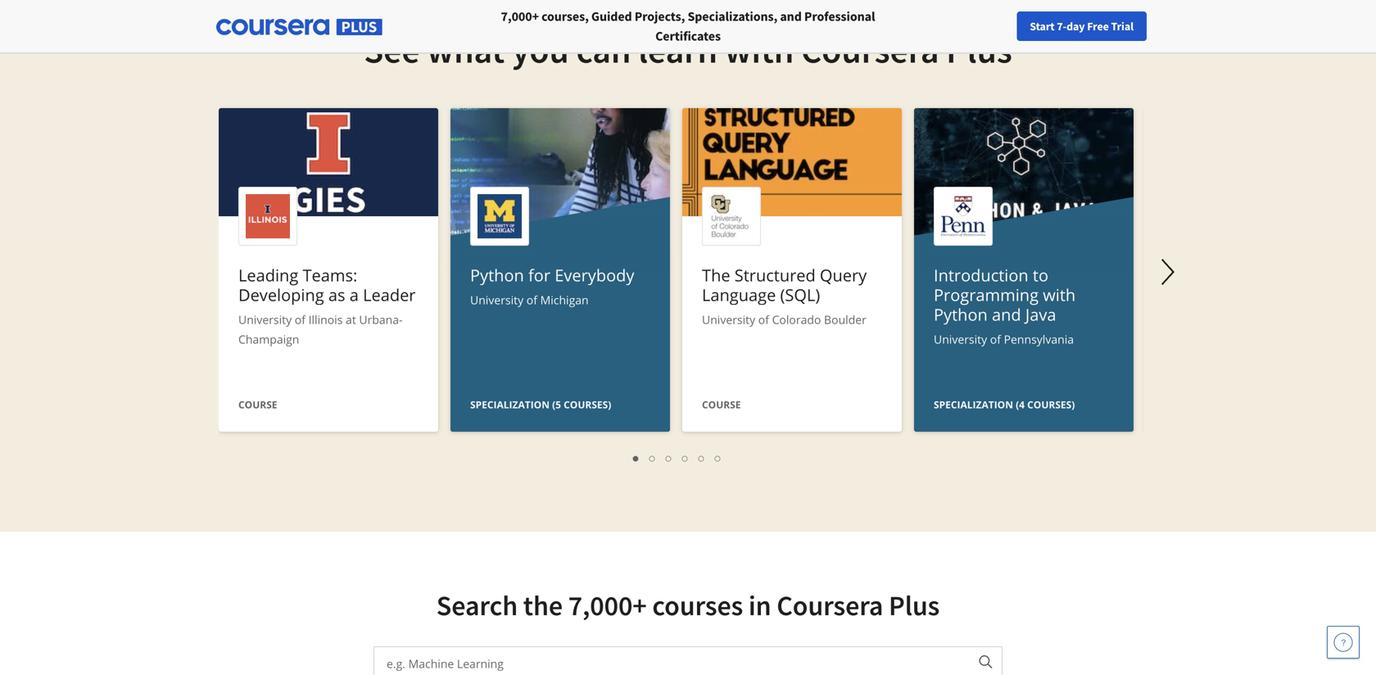 Task type: vqa. For each thing, say whether or not it's contained in the screenshot.
MY
no



Task type: locate. For each thing, give the bounding box(es) containing it.
7,000+
[[501, 8, 539, 25], [568, 588, 647, 623]]

7-
[[1057, 19, 1067, 34]]

with up the "pennsylvania"
[[1043, 283, 1076, 306]]

university down programming
[[934, 331, 987, 347]]

find your new career
[[1027, 19, 1130, 34]]

of inside the structured query language (sql) university of colorado boulder
[[759, 312, 769, 327]]

university left michigan
[[470, 292, 524, 308]]

1 course from the left
[[238, 398, 277, 411]]

day
[[1067, 19, 1085, 34]]

courses) for and
[[1028, 398, 1075, 411]]

guided
[[591, 8, 632, 25]]

see what you can learn with coursera plus
[[364, 27, 1012, 73]]

and left java
[[992, 303, 1021, 326]]

7,000+ up you
[[501, 8, 539, 25]]

1 vertical spatial with
[[1043, 283, 1076, 306]]

of left the "pennsylvania"
[[990, 331, 1001, 347]]

specialization inside introduction to programming with python and java. university of pennsylvania. specialization (4 courses) element
[[934, 398, 1013, 411]]

0 vertical spatial python
[[470, 264, 524, 286]]

1 courses) from the left
[[564, 398, 611, 411]]

2 specialization from the left
[[934, 398, 1013, 411]]

specialization
[[470, 398, 550, 411], [934, 398, 1013, 411]]

of down for
[[527, 292, 537, 308]]

1 horizontal spatial 7,000+
[[568, 588, 647, 623]]

champaign
[[238, 331, 299, 347]]

0 horizontal spatial courses)
[[564, 398, 611, 411]]

list containing 1
[[227, 448, 1128, 467]]

0 horizontal spatial course
[[238, 398, 277, 411]]

python inside python for everybody university of michigan
[[470, 264, 524, 286]]

start 7-day free trial
[[1030, 19, 1134, 34]]

of inside python for everybody university of michigan
[[527, 292, 537, 308]]

coursera right in
[[777, 588, 884, 623]]

specialization for python
[[934, 398, 1013, 411]]

1 vertical spatial and
[[992, 303, 1021, 326]]

specialization inside python for everybody. university of michigan. specialization (5 courses) element
[[470, 398, 550, 411]]

structured
[[735, 264, 816, 286]]

course down champaign
[[238, 398, 277, 411]]

course for the structured query language (sql)
[[702, 398, 741, 411]]

courses) right '(4'
[[1028, 398, 1075, 411]]

leading
[[238, 264, 298, 286]]

university inside introduction to programming with python and java university of pennsylvania
[[934, 331, 987, 347]]

of inside introduction to programming with python and java university of pennsylvania
[[990, 331, 1001, 347]]

university up champaign
[[238, 312, 292, 327]]

1 horizontal spatial specialization
[[934, 398, 1013, 411]]

what
[[427, 27, 505, 73]]

coursera
[[801, 27, 939, 73], [777, 588, 884, 623]]

and left professional
[[780, 8, 802, 25]]

pennsylvania
[[1004, 331, 1074, 347]]

0 horizontal spatial specialization
[[470, 398, 550, 411]]

of left colorado
[[759, 312, 769, 327]]

courses) right (5 at left
[[564, 398, 611, 411]]

(5
[[552, 398, 561, 411]]

2 courses) from the left
[[1028, 398, 1075, 411]]

and inside introduction to programming with python and java university of pennsylvania
[[992, 303, 1021, 326]]

4 button
[[678, 448, 694, 467]]

python down 'introduction'
[[934, 303, 988, 326]]

list
[[227, 448, 1128, 467]]

specialization left '(4'
[[934, 398, 1013, 411]]

python for everybody university of michigan
[[470, 264, 635, 308]]

language
[[702, 283, 776, 306]]

2
[[650, 450, 656, 465]]

to
[[1033, 264, 1049, 286]]

specialization left (5 at left
[[470, 398, 550, 411]]

0 horizontal spatial with
[[725, 27, 794, 73]]

courses,
[[542, 8, 589, 25]]

1 vertical spatial 7,000+
[[568, 588, 647, 623]]

specialization (5 courses)
[[470, 398, 611, 411]]

with down specializations,
[[725, 27, 794, 73]]

and
[[780, 8, 802, 25], [992, 303, 1021, 326]]

can
[[576, 27, 631, 73]]

projects,
[[635, 8, 685, 25]]

introduction to programming with python and java university of pennsylvania
[[934, 264, 1076, 347]]

2 course from the left
[[702, 398, 741, 411]]

university down language
[[702, 312, 756, 327]]

python left for
[[470, 264, 524, 286]]

7,000+ right the the at the left of page
[[568, 588, 647, 623]]

start 7-day free trial button
[[1017, 11, 1147, 41]]

1 vertical spatial plus
[[889, 588, 940, 623]]

career
[[1098, 19, 1130, 34]]

6 button
[[710, 448, 727, 467]]

0 horizontal spatial 7,000+
[[501, 8, 539, 25]]

as
[[328, 283, 345, 306]]

of
[[527, 292, 537, 308], [295, 312, 306, 327], [759, 312, 769, 327], [990, 331, 1001, 347]]

course for leading teams: developing as a leader
[[238, 398, 277, 411]]

course up "6"
[[702, 398, 741, 411]]

0 vertical spatial 7,000+
[[501, 8, 539, 25]]

3 button
[[661, 448, 678, 467]]

start
[[1030, 19, 1055, 34]]

1 horizontal spatial python
[[934, 303, 988, 326]]

0 vertical spatial coursera
[[801, 27, 939, 73]]

1 horizontal spatial course
[[702, 398, 741, 411]]

7,000+ courses, guided projects, specializations, and professional certificates
[[501, 8, 875, 44]]

learn
[[638, 27, 718, 73]]

of left illinois
[[295, 312, 306, 327]]

course
[[238, 398, 277, 411], [702, 398, 741, 411]]

1 horizontal spatial with
[[1043, 283, 1076, 306]]

0 vertical spatial with
[[725, 27, 794, 73]]

0 vertical spatial and
[[780, 8, 802, 25]]

coursera down professional
[[801, 27, 939, 73]]

1 horizontal spatial plus
[[946, 27, 1012, 73]]

find your new career link
[[1019, 16, 1138, 37]]

None search field
[[225, 10, 619, 43]]

1 vertical spatial python
[[934, 303, 988, 326]]

courses)
[[564, 398, 611, 411], [1028, 398, 1075, 411]]

1 horizontal spatial and
[[992, 303, 1021, 326]]

in
[[749, 588, 771, 623]]

with
[[725, 27, 794, 73], [1043, 283, 1076, 306]]

and inside 7,000+ courses, guided projects, specializations, and professional certificates
[[780, 8, 802, 25]]

university inside the structured query language (sql) university of colorado boulder
[[702, 312, 756, 327]]

plus
[[946, 27, 1012, 73], [889, 588, 940, 623]]

for
[[528, 264, 551, 286]]

university
[[470, 292, 524, 308], [238, 312, 292, 327], [702, 312, 756, 327], [934, 331, 987, 347]]

0 horizontal spatial and
[[780, 8, 802, 25]]

1 horizontal spatial courses)
[[1028, 398, 1075, 411]]

0 vertical spatial plus
[[946, 27, 1012, 73]]

university inside python for everybody university of michigan
[[470, 292, 524, 308]]

python
[[470, 264, 524, 286], [934, 303, 988, 326]]

0 horizontal spatial python
[[470, 264, 524, 286]]

1 specialization from the left
[[470, 398, 550, 411]]

the
[[702, 264, 730, 286]]



Task type: describe. For each thing, give the bounding box(es) containing it.
python inside introduction to programming with python and java university of pennsylvania
[[934, 303, 988, 326]]

2 button
[[645, 448, 661, 467]]

specialization for of
[[470, 398, 550, 411]]

coursera plus image
[[216, 19, 383, 35]]

6
[[715, 450, 722, 465]]

7,000+ inside 7,000+ courses, guided projects, specializations, and professional certificates
[[501, 8, 539, 25]]

find
[[1027, 19, 1048, 34]]

0 horizontal spatial plus
[[889, 588, 940, 623]]

see
[[364, 27, 420, 73]]

query
[[820, 264, 867, 286]]

leader
[[363, 283, 416, 306]]

the structured query language (sql) university of colorado boulder
[[702, 264, 867, 327]]

specialization (4 courses)
[[934, 398, 1075, 411]]

you
[[512, 27, 569, 73]]

programming
[[934, 283, 1039, 306]]

Search the 7,000+ courses in Coursera Plus text field
[[374, 647, 968, 675]]

(4
[[1016, 398, 1025, 411]]

next slide image
[[1149, 252, 1188, 292]]

professional
[[805, 8, 875, 25]]

and for specializations,
[[780, 8, 802, 25]]

1 button
[[628, 448, 645, 467]]

free
[[1087, 19, 1109, 34]]

courses) for michigan
[[564, 398, 611, 411]]

search the 7,000+ courses in coursera plus
[[437, 588, 940, 623]]

specializations,
[[688, 8, 778, 25]]

of inside leading teams: developing as a leader university of illinois at urbana- champaign
[[295, 312, 306, 327]]

and for python
[[992, 303, 1021, 326]]

python for everybody. university of michigan. specialization (5 courses) element
[[451, 108, 670, 559]]

1 vertical spatial coursera
[[777, 588, 884, 623]]

leading teams: developing as a leader. university of illinois at urbana-champaign. course element
[[219, 108, 438, 436]]

everybody
[[555, 264, 635, 286]]

urbana-
[[359, 312, 403, 327]]

the structured query language (sql). university of colorado boulder. course element
[[683, 108, 902, 436]]

help center image
[[1334, 633, 1354, 652]]

leading teams: developing as a leader university of illinois at urbana- champaign
[[238, 264, 416, 347]]

(sql)
[[780, 283, 820, 306]]

search
[[437, 588, 518, 623]]

at
[[346, 312, 356, 327]]

teams:
[[303, 264, 358, 286]]

courses
[[652, 588, 743, 623]]

introduction to programming with python and java. university of pennsylvania. specialization (4 courses) element
[[914, 108, 1134, 559]]

4
[[683, 450, 689, 465]]

certificates
[[656, 28, 721, 44]]

michigan
[[540, 292, 589, 308]]

trial
[[1111, 19, 1134, 34]]

colorado
[[772, 312, 821, 327]]

boulder
[[824, 312, 867, 327]]

university inside leading teams: developing as a leader university of illinois at urbana- champaign
[[238, 312, 292, 327]]

the
[[523, 588, 563, 623]]

your
[[1051, 19, 1072, 34]]

1
[[633, 450, 640, 465]]

5
[[699, 450, 705, 465]]

illinois
[[309, 312, 343, 327]]

5 button
[[694, 448, 710, 467]]

java
[[1026, 303, 1057, 326]]

developing
[[238, 283, 324, 306]]

with inside introduction to programming with python and java university of pennsylvania
[[1043, 283, 1076, 306]]

new
[[1075, 19, 1096, 34]]

introduction
[[934, 264, 1029, 286]]

a
[[350, 283, 359, 306]]

3
[[666, 450, 673, 465]]



